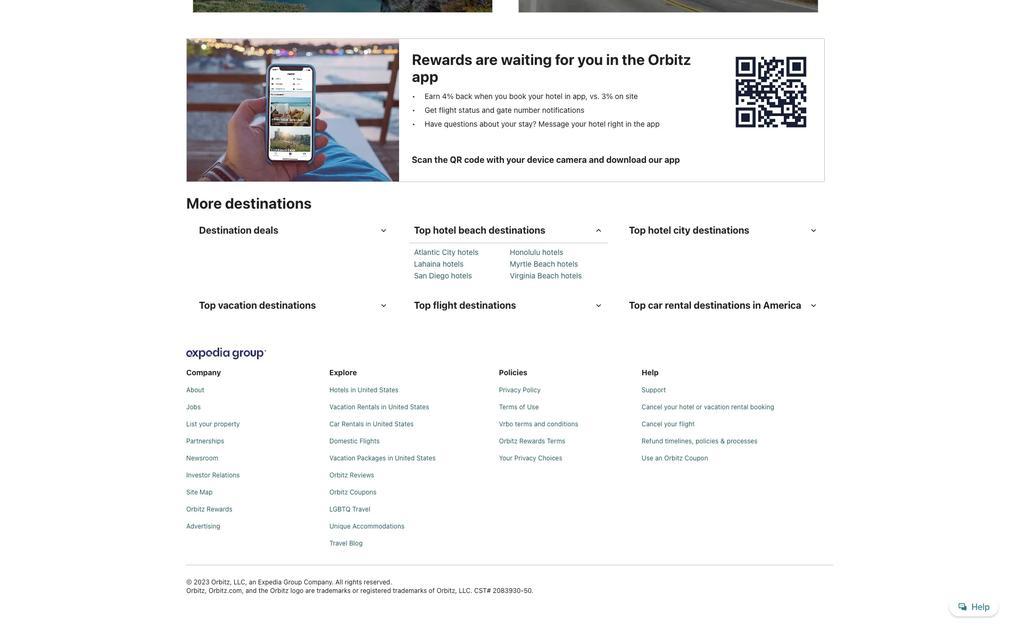 Task type: vqa. For each thing, say whether or not it's contained in the screenshot.
top Privacy
yes



Task type: locate. For each thing, give the bounding box(es) containing it.
1 vertical spatial are
[[306, 587, 315, 595]]

0 vertical spatial use
[[527, 403, 539, 411]]

top flight destinations
[[414, 300, 516, 311]]

an right llc,
[[249, 579, 256, 587]]

list for help
[[642, 382, 834, 463]]

rewards inside policies list item
[[520, 437, 545, 445]]

orbitz inside rewards are waiting for you in the orbitz app
[[648, 51, 692, 68]]

expedia group logo image
[[186, 348, 266, 360]]

1 vertical spatial vacation
[[330, 454, 356, 462]]

top for top flight destinations
[[414, 300, 431, 311]]

app for have questions about your stay? message your hotel right in the app
[[647, 120, 660, 129]]

your up cancel your flight
[[665, 403, 678, 411]]

use down policy at the right bottom of the page
[[527, 403, 539, 411]]

hotels
[[458, 248, 479, 257], [543, 248, 564, 257], [443, 260, 464, 269], [557, 260, 578, 269], [451, 271, 472, 280], [561, 271, 582, 280]]

in right right
[[626, 120, 632, 129]]

0 vertical spatial vacation
[[330, 403, 356, 411]]

cancel down support
[[642, 403, 663, 411]]

0 horizontal spatial small image
[[379, 226, 389, 236]]

app,
[[573, 92, 588, 101]]

or inside © 2023 orbitz, llc, an expedia group company. all rights reserved. orbitz, orbitz.com, and the orbitz logo are trademarks or registered trademarks of orbitz, llc. cst# 2083930-50.
[[353, 587, 359, 595]]

1 horizontal spatial or
[[697, 403, 703, 411]]

policies list item
[[499, 364, 638, 463]]

small image inside top hotel city destinations dropdown button
[[809, 226, 819, 236]]

top inside dropdown button
[[629, 300, 646, 311]]

top left "city"
[[629, 225, 646, 236]]

1 vertical spatial cancel
[[642, 420, 663, 428]]

1 vertical spatial app
[[647, 120, 660, 129]]

2 vacation from the top
[[330, 454, 356, 462]]

flight for get
[[439, 106, 457, 115]]

cancel inside 'link'
[[642, 403, 663, 411]]

0 vertical spatial rental
[[665, 300, 692, 311]]

small image for destination deals
[[379, 226, 389, 236]]

jobs link
[[186, 403, 325, 412]]

your inside cancel your flight link
[[665, 420, 678, 428]]

hotel inside dropdown button
[[648, 225, 672, 236]]

notifications
[[543, 106, 585, 115]]

vacation inside dropdown button
[[218, 300, 257, 311]]

list containing support
[[642, 382, 834, 463]]

of
[[520, 403, 526, 411], [429, 587, 435, 595]]

policy
[[523, 386, 541, 394]]

top down the san
[[414, 300, 431, 311]]

or
[[697, 403, 703, 411], [353, 587, 359, 595]]

site
[[626, 92, 638, 101]]

get flight status and gate number notifications
[[425, 106, 585, 115]]

vacation up expedia group logo
[[218, 300, 257, 311]]

flight down the diego
[[433, 300, 457, 311]]

1 vertical spatial rentals
[[342, 420, 364, 428]]

orbitz, down 2023
[[186, 587, 207, 595]]

united down hotels in united states link at the bottom left
[[389, 403, 408, 411]]

states down domestic flights link at the bottom of the page
[[417, 454, 436, 462]]

list your property link
[[186, 420, 325, 429]]

1 vertical spatial an
[[249, 579, 256, 587]]

trademarks right "registered"
[[393, 587, 427, 595]]

0 horizontal spatial app
[[412, 68, 439, 85]]

san
[[414, 271, 427, 280]]

diego
[[429, 271, 449, 280]]

0 vertical spatial of
[[520, 403, 526, 411]]

your up timelines,
[[665, 420, 678, 428]]

list for explore
[[330, 382, 495, 548]]

site map link
[[186, 489, 325, 497]]

the
[[622, 51, 645, 68], [634, 120, 645, 129], [435, 155, 448, 165], [259, 587, 268, 595]]

your down notifications
[[572, 120, 587, 129]]

city
[[442, 248, 456, 257]]

1 vertical spatial of
[[429, 587, 435, 595]]

all
[[336, 579, 343, 587]]

vacation down hotels
[[330, 403, 356, 411]]

processes
[[727, 437, 758, 445]]

top vacation destinations button
[[193, 294, 395, 318]]

1 horizontal spatial app
[[647, 120, 660, 129]]

of inside policies list item
[[520, 403, 526, 411]]

hotels down the 'lahaina hotels' link
[[451, 271, 472, 280]]

are inside © 2023 orbitz, llc, an expedia group company. all rights reserved. orbitz, orbitz.com, and the orbitz logo are trademarks or registered trademarks of orbitz, llc. cst# 2083930-50.
[[306, 587, 315, 595]]

and right camera
[[589, 155, 605, 165]]

0 horizontal spatial travel
[[330, 540, 348, 548]]

terms up choices
[[547, 437, 566, 445]]

united down vacation rentals in united states
[[373, 420, 393, 428]]

terms
[[499, 403, 518, 411], [547, 437, 566, 445]]

app inside rewards are waiting for you in the orbitz app
[[412, 68, 439, 85]]

questions
[[444, 120, 478, 129]]

0 horizontal spatial are
[[306, 587, 315, 595]]

0 horizontal spatial rewards
[[207, 506, 233, 514]]

terms of use link
[[499, 403, 638, 412]]

rights
[[345, 579, 362, 587]]

have questions about your stay? message your hotel right in the app
[[425, 120, 660, 129]]

vacation
[[330, 403, 356, 411], [330, 454, 356, 462]]

0 vertical spatial privacy
[[499, 386, 521, 394]]

small image inside top vacation destinations dropdown button
[[379, 301, 389, 311]]

and down llc,
[[246, 587, 257, 595]]

and inside policies list item
[[534, 420, 546, 428]]

rewards for orbitz rewards terms
[[520, 437, 545, 445]]

of up terms
[[520, 403, 526, 411]]

0 vertical spatial travel
[[353, 506, 371, 514]]

1 horizontal spatial rental
[[732, 403, 749, 411]]

flight down 4%
[[439, 106, 457, 115]]

your right list
[[199, 420, 212, 428]]

list for rewards are waiting for you in the orbitz app
[[412, 85, 709, 129]]

our
[[649, 155, 663, 165]]

you right "for"
[[578, 51, 603, 68]]

small image inside the top flight destinations dropdown button
[[594, 301, 604, 311]]

orbitz,
[[211, 579, 232, 587], [186, 587, 207, 595], [437, 587, 457, 595]]

top up expedia group logo
[[199, 300, 216, 311]]

in right packages
[[388, 454, 393, 462]]

states up vacation rentals in united states
[[380, 386, 399, 394]]

orbitz.com,
[[209, 587, 244, 595]]

beach up virginia beach hotels
[[534, 260, 555, 269]]

and up about
[[482, 106, 495, 115]]

when
[[475, 92, 493, 101]]

travel down unique
[[330, 540, 348, 548]]

the inside rewards are waiting for you in the orbitz app
[[622, 51, 645, 68]]

refund
[[642, 437, 664, 445]]

rentals for vacation
[[357, 403, 380, 411]]

top for top car rental destinations in america
[[629, 300, 646, 311]]

cst#
[[475, 587, 491, 595]]

flight inside "list item"
[[439, 106, 457, 115]]

you inside list item
[[495, 92, 508, 101]]

0 horizontal spatial vacation
[[218, 300, 257, 311]]

flight up timelines,
[[680, 420, 695, 428]]

vrbo
[[499, 420, 514, 428]]

1 horizontal spatial small image
[[594, 301, 604, 311]]

cancel for cancel your hotel or vacation rental booking
[[642, 403, 663, 411]]

hotel left "city"
[[648, 225, 672, 236]]

top for top hotel city destinations
[[629, 225, 646, 236]]

top hotel beach destinations
[[414, 225, 546, 236]]

hotels
[[330, 386, 349, 394]]

vacation for vacation rentals in united states
[[330, 403, 356, 411]]

0 horizontal spatial you
[[495, 92, 508, 101]]

app up our
[[647, 120, 660, 129]]

you inside rewards are waiting for you in the orbitz app
[[578, 51, 603, 68]]

of left the llc.
[[429, 587, 435, 595]]

advertising link
[[186, 523, 325, 531]]

1 vertical spatial rewards
[[520, 437, 545, 445]]

0 vertical spatial vacation
[[218, 300, 257, 311]]

cancel up refund
[[642, 420, 663, 428]]

0 vertical spatial app
[[412, 68, 439, 85]]

small image inside top hotel beach destinations dropdown button
[[594, 226, 604, 236]]

privacy down orbitz rewards terms
[[515, 454, 537, 462]]

rewards
[[412, 51, 473, 68], [520, 437, 545, 445], [207, 506, 233, 514]]

1 vertical spatial beach
[[538, 271, 559, 280]]

2 vertical spatial rewards
[[207, 506, 233, 514]]

explore list item
[[330, 364, 495, 548]]

number
[[514, 106, 541, 115]]

timelines,
[[665, 437, 694, 445]]

list
[[412, 85, 709, 129], [186, 344, 834, 552], [186, 382, 325, 531], [330, 382, 495, 548], [499, 382, 638, 463], [642, 382, 834, 463]]

2 vertical spatial app
[[665, 155, 680, 165]]

an inside "help" list item
[[656, 454, 663, 462]]

rewards down map
[[207, 506, 233, 514]]

0 vertical spatial flight
[[439, 106, 457, 115]]

and inside "list item"
[[482, 106, 495, 115]]

1 horizontal spatial orbitz,
[[211, 579, 232, 587]]

have questions about your stay? message your hotel right in the app list item
[[412, 120, 701, 129]]

your inside "cancel your hotel or vacation rental booking" 'link'
[[665, 403, 678, 411]]

2 horizontal spatial small image
[[809, 226, 819, 236]]

travel blog
[[330, 540, 363, 548]]

use down refund
[[642, 454, 654, 462]]

0 vertical spatial cancel
[[642, 403, 663, 411]]

the right right
[[634, 120, 645, 129]]

1 cancel from the top
[[642, 403, 663, 411]]

on
[[615, 92, 624, 101]]

rewards up your privacy choices
[[520, 437, 545, 445]]

©
[[186, 579, 192, 587]]

1 horizontal spatial of
[[520, 403, 526, 411]]

beach inside myrtle beach hotels san diego hotels
[[534, 260, 555, 269]]

hotels in united states link
[[330, 386, 495, 395]]

hotels down honolulu hotels link
[[557, 260, 578, 269]]

0 vertical spatial rewards
[[412, 51, 473, 68]]

use inside "help" list item
[[642, 454, 654, 462]]

trademarks down the all
[[317, 587, 351, 595]]

top car rental destinations in america
[[629, 300, 802, 311]]

list for company
[[186, 382, 325, 531]]

terms up "vrbo"
[[499, 403, 518, 411]]

top hotel city destinations
[[629, 225, 750, 236]]

small image
[[379, 226, 389, 236], [594, 226, 604, 236], [809, 301, 819, 311]]

hotel up get flight status and gate number notifications "list item"
[[546, 92, 563, 101]]

1 vertical spatial travel
[[330, 540, 348, 548]]

small image for top hotel beach destinations
[[594, 226, 604, 236]]

rentals up domestic flights
[[342, 420, 364, 428]]

states for vacation packages in united states
[[417, 454, 436, 462]]

1 horizontal spatial use
[[642, 454, 654, 462]]

coupons
[[350, 489, 377, 497]]

orbitz, up orbitz.com,
[[211, 579, 232, 587]]

2 horizontal spatial small image
[[809, 301, 819, 311]]

rentals up the car rentals in united states
[[357, 403, 380, 411]]

cancel for cancel your flight
[[642, 420, 663, 428]]

of inside © 2023 orbitz, llc, an expedia group company. all rights reserved. orbitz, orbitz.com, and the orbitz logo are trademarks or registered trademarks of orbitz, llc. cst# 2083930-50.
[[429, 587, 435, 595]]

site map
[[186, 489, 213, 497]]

you
[[578, 51, 603, 68], [495, 92, 508, 101]]

1 vacation from the top
[[330, 403, 356, 411]]

hotel left right
[[589, 120, 606, 129]]

orbitz rewards link
[[186, 506, 325, 514]]

0 vertical spatial an
[[656, 454, 663, 462]]

flight inside dropdown button
[[433, 300, 457, 311]]

or up refund timelines, policies & processes
[[697, 403, 703, 411]]

0 horizontal spatial an
[[249, 579, 256, 587]]

2 cancel from the top
[[642, 420, 663, 428]]

deals
[[254, 225, 279, 236]]

1 vertical spatial vacation
[[705, 403, 730, 411]]

help
[[642, 368, 659, 377]]

top left car on the right top
[[629, 300, 646, 311]]

0 horizontal spatial trademarks
[[317, 587, 351, 595]]

small image
[[809, 226, 819, 236], [379, 301, 389, 311], [594, 301, 604, 311]]

vacation down domestic on the left
[[330, 454, 356, 462]]

1 horizontal spatial are
[[476, 51, 498, 68]]

2 horizontal spatial rewards
[[520, 437, 545, 445]]

policies
[[696, 437, 719, 445]]

1 vertical spatial terms
[[547, 437, 566, 445]]

1 vertical spatial rental
[[732, 403, 749, 411]]

2 vertical spatial flight
[[680, 420, 695, 428]]

destinations inside dropdown button
[[693, 225, 750, 236]]

are inside rewards are waiting for you in the orbitz app
[[476, 51, 498, 68]]

privacy policy
[[499, 386, 541, 394]]

in left app,
[[565, 92, 571, 101]]

0 vertical spatial rentals
[[357, 403, 380, 411]]

0 horizontal spatial small image
[[379, 301, 389, 311]]

states down hotels in united states link at the bottom left
[[410, 403, 429, 411]]

0 horizontal spatial use
[[527, 403, 539, 411]]

myrtle beach hotels link
[[510, 260, 604, 269]]

0 vertical spatial or
[[697, 403, 703, 411]]

in left america in the top right of the page
[[753, 300, 762, 311]]

0 horizontal spatial or
[[353, 587, 359, 595]]

1 vertical spatial privacy
[[515, 454, 537, 462]]

list containing privacy policy
[[499, 382, 638, 463]]

0 horizontal spatial of
[[429, 587, 435, 595]]

2 horizontal spatial app
[[665, 155, 680, 165]]

top up atlantic on the top of page
[[414, 225, 431, 236]]

list containing earn 4% back when you book your hotel in app, vs. 3% on site
[[412, 85, 709, 129]]

your privacy choices
[[499, 454, 563, 462]]

united for vacation rentals in united states
[[389, 403, 408, 411]]

policies
[[499, 368, 528, 377]]

vacation for vacation packages in united states
[[330, 454, 356, 462]]

the up site on the right of page
[[622, 51, 645, 68]]

hotel up cancel your flight
[[680, 403, 695, 411]]

hotel up atlantic city hotels at the top
[[433, 225, 457, 236]]

download
[[607, 155, 647, 165]]

rental
[[665, 300, 692, 311], [732, 403, 749, 411]]

rental right car on the right top
[[665, 300, 692, 311]]

an down refund
[[656, 454, 663, 462]]

orbitz, left the llc.
[[437, 587, 457, 595]]

1 vertical spatial use
[[642, 454, 654, 462]]

1 horizontal spatial rewards
[[412, 51, 473, 68]]

rewards are waiting for you in the orbitz app region
[[412, 51, 709, 170]]

the down expedia at the left bottom of page
[[259, 587, 268, 595]]

travel down coupons on the bottom of the page
[[353, 506, 371, 514]]

1 trademarks from the left
[[317, 587, 351, 595]]

app inside list item
[[647, 120, 660, 129]]

top inside dropdown button
[[629, 225, 646, 236]]

qr code image
[[731, 51, 813, 133]]

destinations
[[225, 195, 312, 212], [489, 225, 546, 236], [693, 225, 750, 236], [259, 300, 316, 311], [460, 300, 516, 311], [694, 300, 751, 311]]

rewards for orbitz rewards
[[207, 506, 233, 514]]

1 horizontal spatial you
[[578, 51, 603, 68]]

more destinations region
[[180, 189, 832, 325]]

1 vertical spatial flight
[[433, 300, 457, 311]]

orbitz inside company 'list item'
[[186, 506, 205, 514]]

cancel
[[642, 403, 663, 411], [642, 420, 663, 428]]

in up 3%
[[607, 51, 619, 68]]

company list item
[[186, 364, 325, 531]]

or down 'rights'
[[353, 587, 359, 595]]

beach for virginia
[[538, 271, 559, 280]]

list containing hotels in united states
[[330, 382, 495, 548]]

list containing about
[[186, 382, 325, 531]]

small image inside destination deals 'dropdown button'
[[379, 226, 389, 236]]

beach down "myrtle beach hotels" link
[[538, 271, 559, 280]]

rewards inside company 'list item'
[[207, 506, 233, 514]]

top car rental destinations in america button
[[623, 294, 825, 318]]

1 horizontal spatial trademarks
[[393, 587, 427, 595]]

and
[[482, 106, 495, 115], [589, 155, 605, 165], [534, 420, 546, 428], [246, 587, 257, 595]]

0 horizontal spatial rental
[[665, 300, 692, 311]]

rewards up 4%
[[412, 51, 473, 68]]

flight inside "help" list item
[[680, 420, 695, 428]]

orbitz inside © 2023 orbitz, llc, an expedia group company. all rights reserved. orbitz, orbitz.com, and the orbitz logo are trademarks or registered trademarks of orbitz, llc. cst# 2083930-50.
[[270, 587, 289, 595]]

scan the qr code with your device camera and download our app
[[412, 155, 680, 165]]

privacy policy link
[[499, 386, 638, 395]]

an
[[656, 454, 663, 462], [249, 579, 256, 587]]

earn
[[425, 92, 440, 101]]

0 vertical spatial beach
[[534, 260, 555, 269]]

0 vertical spatial you
[[578, 51, 603, 68]]

help list item
[[642, 364, 834, 463]]

states down vacation rentals in united states link
[[395, 420, 414, 428]]

in up flights
[[366, 420, 371, 428]]

1 vertical spatial you
[[495, 92, 508, 101]]

1 horizontal spatial an
[[656, 454, 663, 462]]

rental down support link
[[732, 403, 749, 411]]

you up gate
[[495, 92, 508, 101]]

1 horizontal spatial small image
[[594, 226, 604, 236]]

book
[[510, 92, 527, 101]]

status
[[459, 106, 480, 115]]

small image for top hotel city destinations
[[809, 226, 819, 236]]

your up "number"
[[529, 92, 544, 101]]

states for vacation rentals in united states
[[410, 403, 429, 411]]

0 vertical spatial are
[[476, 51, 498, 68]]

0 horizontal spatial terms
[[499, 403, 518, 411]]

hotel inside 'link'
[[680, 403, 695, 411]]

hotels up "myrtle beach hotels" link
[[543, 248, 564, 257]]

about
[[480, 120, 500, 129]]

you for for
[[578, 51, 603, 68]]

are down company.
[[306, 587, 315, 595]]

top hotel beach destinations button
[[408, 219, 610, 243]]

1 vertical spatial or
[[353, 587, 359, 595]]

united down domestic flights link at the bottom of the page
[[395, 454, 415, 462]]

1 horizontal spatial vacation
[[705, 403, 730, 411]]

atlantic city hotels
[[414, 248, 479, 257]]

2 trademarks from the left
[[393, 587, 427, 595]]

vacation down support link
[[705, 403, 730, 411]]

get flight status and gate number notifications list item
[[412, 106, 701, 115]]

are up when
[[476, 51, 498, 68]]

app right our
[[665, 155, 680, 165]]

privacy down "policies"
[[499, 386, 521, 394]]

0 vertical spatial terms
[[499, 403, 518, 411]]

app up earn
[[412, 68, 439, 85]]

accommodations
[[353, 523, 405, 531]]

small image inside the top car rental destinations in america dropdown button
[[809, 301, 819, 311]]

and right terms
[[534, 420, 546, 428]]

destinations inside dropdown button
[[694, 300, 751, 311]]



Task type: describe. For each thing, give the bounding box(es) containing it.
partnerships link
[[186, 437, 325, 446]]

right
[[608, 120, 624, 129]]

in inside rewards are waiting for you in the orbitz app
[[607, 51, 619, 68]]

rewards inside rewards are waiting for you in the orbitz app
[[412, 51, 473, 68]]

in up the car rentals in united states
[[381, 403, 387, 411]]

hotels in united states
[[330, 386, 399, 394]]

city
[[674, 225, 691, 236]]

advertising
[[186, 523, 220, 531]]

rentals for car
[[342, 420, 364, 428]]

domestic flights link
[[330, 437, 495, 446]]

unique accommodations link
[[330, 523, 495, 531]]

atlantic city hotels link
[[414, 248, 508, 257]]

site
[[186, 489, 198, 497]]

partnerships
[[186, 437, 224, 445]]

investor relations link
[[186, 472, 325, 480]]

app for scan the qr code with your device camera and download our app
[[665, 155, 680, 165]]

vrbo terms and conditions link
[[499, 420, 638, 429]]

flights
[[360, 437, 380, 445]]

your right with on the top
[[507, 155, 525, 165]]

vacation rentals in united states
[[330, 403, 429, 411]]

united for vacation packages in united states
[[395, 454, 415, 462]]

privacy inside 'your privacy choices' link
[[515, 454, 537, 462]]

rental inside dropdown button
[[665, 300, 692, 311]]

lgbtq travel
[[330, 506, 371, 514]]

flight for top
[[433, 300, 457, 311]]

refund timelines, policies & processes link
[[642, 437, 834, 446]]

orbitz inside policies list item
[[499, 437, 518, 445]]

orbitz rewards terms
[[499, 437, 566, 445]]

small image for top car rental destinations in america
[[809, 301, 819, 311]]

use inside policies list item
[[527, 403, 539, 411]]

terms
[[515, 420, 533, 428]]

travel blog link
[[330, 540, 495, 548]]

conditions
[[547, 420, 579, 428]]

company.
[[304, 579, 334, 587]]

orbitz reviews link
[[330, 472, 495, 480]]

top for top vacation destinations
[[199, 300, 216, 311]]

50.
[[524, 587, 534, 595]]

earn 4% back when you book your hotel in app, vs. 3% on site list item
[[412, 92, 701, 101]]

cancel your hotel or vacation rental booking link
[[642, 403, 834, 412]]

unique
[[330, 523, 351, 531]]

4%
[[442, 92, 454, 101]]

and inside © 2023 orbitz, llc, an expedia group company. all rights reserved. orbitz, orbitz.com, and the orbitz logo are trademarks or registered trademarks of orbitz, llc. cst# 2083930-50.
[[246, 587, 257, 595]]

virginia
[[510, 271, 536, 280]]

vacation packages in united states
[[330, 454, 436, 462]]

rewards are waiting for you in the orbitz app
[[412, 51, 692, 85]]

myrtle
[[510, 260, 532, 269]]

use an orbitz coupon link
[[642, 454, 834, 463]]

&
[[721, 437, 725, 445]]

gate
[[497, 106, 512, 115]]

for
[[555, 51, 575, 68]]

domestic
[[330, 437, 358, 445]]

list your property
[[186, 420, 240, 428]]

blog
[[349, 540, 363, 548]]

your inside list your property link
[[199, 420, 212, 428]]

2023
[[194, 579, 210, 587]]

more destinations
[[186, 195, 312, 212]]

unique accommodations
[[330, 523, 405, 531]]

united for car rentals in united states
[[373, 420, 393, 428]]

the inside list item
[[634, 120, 645, 129]]

vs.
[[590, 92, 600, 101]]

hotels down the city
[[443, 260, 464, 269]]

orbitz coupons link
[[330, 489, 495, 497]]

your down get flight status and gate number notifications
[[502, 120, 517, 129]]

top vacation destinations
[[199, 300, 316, 311]]

states for car rentals in united states
[[395, 420, 414, 428]]

investor relations
[[186, 472, 240, 480]]

top hotel city destinations button
[[623, 219, 825, 243]]

in inside dropdown button
[[753, 300, 762, 311]]

orbitz reviews
[[330, 472, 375, 480]]

in right hotels
[[351, 386, 356, 394]]

destination
[[199, 225, 252, 236]]

america
[[764, 300, 802, 311]]

beach for myrtle
[[534, 260, 555, 269]]

the inside © 2023 orbitz, llc, an expedia group company. all rights reserved. orbitz, orbitz.com, and the orbitz logo are trademarks or registered trademarks of orbitz, llc. cst# 2083930-50.
[[259, 587, 268, 595]]

privacy inside "privacy policy" link
[[499, 386, 521, 394]]

earn 4% back when you book your hotel in app, vs. 3% on site
[[425, 92, 638, 101]]

rental inside 'link'
[[732, 403, 749, 411]]

small image for top flight destinations
[[594, 301, 604, 311]]

beach
[[459, 225, 487, 236]]

your
[[499, 454, 513, 462]]

coupon
[[685, 454, 709, 462]]

newsroom
[[186, 454, 218, 462]]

top for top hotel beach destinations
[[414, 225, 431, 236]]

vacation inside 'link'
[[705, 403, 730, 411]]

orbitz coupons
[[330, 489, 377, 497]]

stay?
[[519, 120, 537, 129]]

0 horizontal spatial orbitz,
[[186, 587, 207, 595]]

the left qr
[[435, 155, 448, 165]]

more
[[186, 195, 222, 212]]

explore
[[330, 368, 357, 377]]

hotel inside dropdown button
[[433, 225, 457, 236]]

top flight destinations button
[[408, 294, 610, 318]]

list
[[186, 420, 197, 428]]

list for policies
[[499, 382, 638, 463]]

virginia beach hotels link
[[510, 271, 604, 281]]

orbitz inside "help" list item
[[665, 454, 683, 462]]

united up vacation rentals in united states
[[358, 386, 378, 394]]

about
[[186, 386, 204, 394]]

reviews
[[350, 472, 375, 480]]

or inside 'link'
[[697, 403, 703, 411]]

list containing company
[[186, 344, 834, 552]]

about link
[[186, 386, 325, 395]]

destination deals button
[[193, 219, 395, 243]]

1 horizontal spatial terms
[[547, 437, 566, 445]]

myrtle beach hotels san diego hotels
[[414, 260, 578, 280]]

2083930-
[[493, 587, 524, 595]]

vacation rentals in united states link
[[330, 403, 495, 412]]

your inside earn 4% back when you book your hotel in app, vs. 3% on site list item
[[529, 92, 544, 101]]

expedia
[[258, 579, 282, 587]]

group
[[284, 579, 302, 587]]

cancel your hotel or vacation rental booking
[[642, 403, 775, 411]]

small image for top vacation destinations
[[379, 301, 389, 311]]

support link
[[642, 386, 834, 395]]

honolulu hotels lahaina hotels
[[414, 248, 564, 269]]

choices
[[538, 454, 563, 462]]

1 horizontal spatial travel
[[353, 506, 371, 514]]

2 horizontal spatial orbitz,
[[437, 587, 457, 595]]

device
[[527, 155, 554, 165]]

domestic flights
[[330, 437, 380, 445]]

hotels down "myrtle beach hotels" link
[[561, 271, 582, 280]]

lahaina
[[414, 260, 441, 269]]

an inside © 2023 orbitz, llc, an expedia group company. all rights reserved. orbitz, orbitz.com, and the orbitz logo are trademarks or registered trademarks of orbitz, llc. cst# 2083930-50.
[[249, 579, 256, 587]]

honolulu hotels link
[[510, 248, 604, 257]]

support
[[642, 386, 666, 394]]

your privacy choices link
[[499, 454, 638, 463]]

you for when
[[495, 92, 508, 101]]

refund timelines, policies & processes
[[642, 437, 758, 445]]

hotels up the 'lahaina hotels' link
[[458, 248, 479, 257]]

honolulu
[[510, 248, 541, 257]]

camera
[[556, 155, 587, 165]]

cancel your flight link
[[642, 420, 834, 429]]

packages
[[357, 454, 386, 462]]



